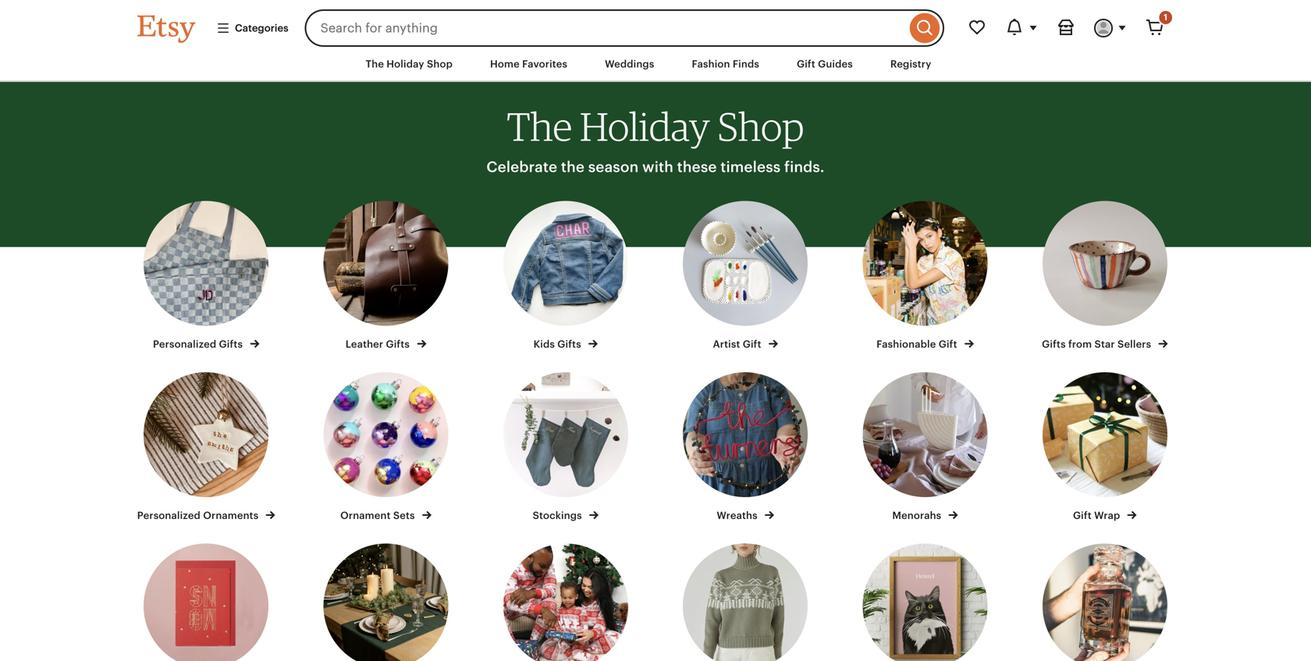 Task type: vqa. For each thing, say whether or not it's contained in the screenshot.
SHOP to the top
yes



Task type: describe. For each thing, give the bounding box(es) containing it.
the holiday shop link
[[354, 50, 464, 78]]

artist gift link
[[670, 201, 821, 351]]

stockings
[[533, 510, 585, 521]]

1
[[1164, 12, 1168, 22]]

gifts from star sellers
[[1042, 338, 1154, 350]]

registry link
[[879, 50, 943, 78]]

gift inside "link"
[[797, 58, 816, 70]]

fashion
[[692, 58, 730, 70]]

stockings link
[[490, 372, 642, 523]]

gift left wrap on the right
[[1073, 510, 1092, 521]]

4 gifts from the left
[[1042, 338, 1066, 350]]

finds
[[733, 58, 760, 70]]

guides
[[818, 58, 853, 70]]

personalized for personalized gifts
[[153, 338, 216, 350]]

personalized gifts
[[153, 338, 245, 350]]

ornament sets link
[[310, 372, 462, 523]]

star
[[1095, 338, 1115, 350]]

celebrate the season with these timeless finds.
[[487, 159, 825, 175]]

gifts for leather
[[386, 338, 410, 350]]

these
[[677, 159, 717, 175]]

artist
[[713, 338, 740, 350]]

none search field inside categories banner
[[305, 9, 945, 47]]

weddings link
[[593, 50, 666, 78]]

finds.
[[785, 159, 825, 175]]

menu bar containing the holiday shop
[[109, 47, 1202, 82]]

artist gift
[[713, 338, 764, 350]]

kids
[[534, 338, 555, 350]]

ornament
[[340, 510, 391, 521]]

registry
[[891, 58, 932, 70]]

favorites
[[522, 58, 568, 70]]

fashionable gift link
[[850, 201, 1001, 351]]

leather gifts
[[346, 338, 412, 350]]

leather
[[346, 338, 383, 350]]

weddings
[[605, 58, 655, 70]]

1 link
[[1137, 9, 1174, 47]]

leather gifts link
[[310, 201, 462, 351]]

fashionable gift
[[877, 338, 960, 350]]

categories banner
[[109, 0, 1202, 47]]

timeless
[[721, 159, 781, 175]]

menorahs
[[893, 510, 944, 521]]

home
[[490, 58, 520, 70]]

from
[[1069, 338, 1092, 350]]

sellers
[[1118, 338, 1152, 350]]



Task type: locate. For each thing, give the bounding box(es) containing it.
0 horizontal spatial shop
[[427, 58, 453, 70]]

fashion finds
[[692, 58, 760, 70]]

ornament sets
[[340, 510, 418, 521]]

the holiday shop
[[366, 58, 453, 70], [507, 103, 804, 150]]

ornaments
[[203, 510, 259, 521]]

1 gifts from the left
[[219, 338, 243, 350]]

2 gifts from the left
[[386, 338, 410, 350]]

the holiday shop main content
[[0, 82, 1311, 661]]

personalized
[[153, 338, 216, 350], [137, 510, 201, 521]]

gift right "artist"
[[743, 338, 762, 350]]

shop
[[427, 58, 453, 70], [718, 103, 804, 150]]

gift guides link
[[785, 50, 865, 78]]

gift guides
[[797, 58, 853, 70]]

shop left home
[[427, 58, 453, 70]]

menorahs link
[[850, 372, 1001, 523]]

0 vertical spatial holiday
[[387, 58, 424, 70]]

0 horizontal spatial holiday
[[387, 58, 424, 70]]

home favorites link
[[479, 50, 579, 78]]

shop up timeless
[[718, 103, 804, 150]]

0 horizontal spatial the holiday shop
[[366, 58, 453, 70]]

categories
[[235, 22, 289, 34]]

fashion finds link
[[680, 50, 771, 78]]

1 vertical spatial holiday
[[580, 103, 710, 150]]

gift
[[797, 58, 816, 70], [743, 338, 762, 350], [939, 338, 958, 350], [1073, 510, 1092, 521]]

1 horizontal spatial the
[[507, 103, 572, 150]]

holiday inside main content
[[580, 103, 710, 150]]

menu bar
[[109, 47, 1202, 82]]

0 vertical spatial shop
[[427, 58, 453, 70]]

holiday
[[387, 58, 424, 70], [580, 103, 710, 150]]

season
[[588, 159, 639, 175]]

kids gifts link
[[490, 201, 642, 351]]

0 vertical spatial the holiday shop
[[366, 58, 453, 70]]

wrap
[[1094, 510, 1121, 521]]

the inside main content
[[507, 103, 572, 150]]

shop inside main content
[[718, 103, 804, 150]]

the
[[561, 159, 585, 175]]

wreaths link
[[670, 372, 821, 523]]

1 vertical spatial the
[[507, 103, 572, 150]]

gift left guides in the right top of the page
[[797, 58, 816, 70]]

personalized ornaments link
[[130, 372, 282, 523]]

kids gifts
[[534, 338, 584, 350]]

sets
[[393, 510, 415, 521]]

personalized for personalized ornaments
[[137, 510, 201, 521]]

the
[[366, 58, 384, 70], [507, 103, 572, 150]]

1 vertical spatial personalized
[[137, 510, 201, 521]]

personalized ornaments
[[137, 510, 261, 521]]

with
[[642, 159, 674, 175]]

1 horizontal spatial holiday
[[580, 103, 710, 150]]

gifts for personalized
[[219, 338, 243, 350]]

gift right fashionable
[[939, 338, 958, 350]]

celebrate
[[487, 159, 558, 175]]

fashionable
[[877, 338, 936, 350]]

0 vertical spatial the
[[366, 58, 384, 70]]

the holiday shop inside main content
[[507, 103, 804, 150]]

1 horizontal spatial shop
[[718, 103, 804, 150]]

None search field
[[305, 9, 945, 47]]

gift wrap
[[1073, 510, 1123, 521]]

gifts from star sellers link
[[1029, 201, 1181, 351]]

wreaths
[[717, 510, 760, 521]]

categories button
[[205, 14, 300, 42]]

1 vertical spatial the holiday shop
[[507, 103, 804, 150]]

gift wrap link
[[1029, 372, 1181, 523]]

0 vertical spatial personalized
[[153, 338, 216, 350]]

Search for anything text field
[[305, 9, 906, 47]]

3 gifts from the left
[[558, 338, 581, 350]]

personalized gifts link
[[130, 201, 282, 351]]

gifts
[[219, 338, 243, 350], [386, 338, 410, 350], [558, 338, 581, 350], [1042, 338, 1066, 350]]

1 vertical spatial shop
[[718, 103, 804, 150]]

gifts for kids
[[558, 338, 581, 350]]

0 horizontal spatial the
[[366, 58, 384, 70]]

1 horizontal spatial the holiday shop
[[507, 103, 804, 150]]

home favorites
[[490, 58, 568, 70]]



